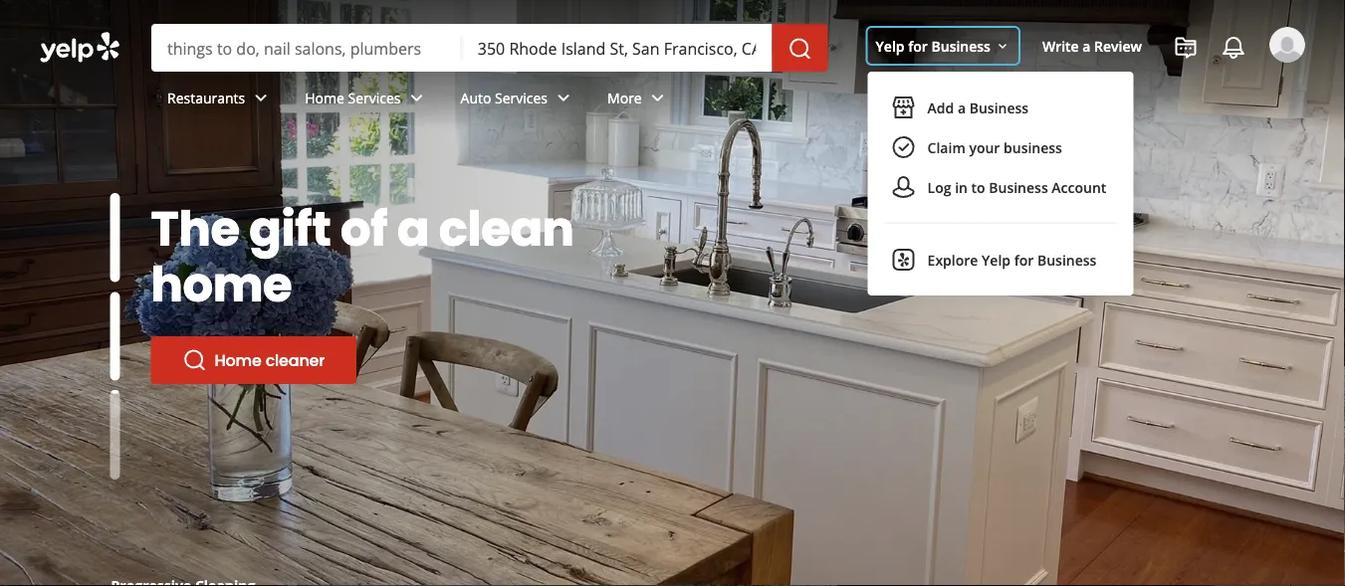 Task type: describe. For each thing, give the bounding box(es) containing it.
the gift of a clean home
[[151, 195, 574, 318]]

explore banner section banner
[[0, 0, 1346, 587]]

write a review
[[1043, 36, 1143, 55]]

yelp for business
[[876, 36, 991, 55]]

business inside button
[[970, 98, 1029, 117]]

24 claim v2 image
[[892, 136, 916, 159]]

explore yelp for business button
[[884, 240, 1118, 280]]

auto
[[461, 88, 492, 107]]

home
[[151, 251, 292, 318]]

log in to business account
[[928, 178, 1107, 197]]

cleaner
[[266, 349, 325, 372]]

explore
[[928, 251, 979, 269]]

comfort
[[418, 195, 613, 262]]

the
[[328, 195, 408, 262]]

business down account
[[1038, 251, 1097, 269]]

projects image
[[1175, 36, 1198, 60]]

24 yelp for biz v2 image
[[892, 248, 916, 272]]

business right to
[[989, 178, 1049, 197]]

claim your business button
[[884, 128, 1118, 167]]

auto services link
[[445, 72, 592, 130]]

claim your business
[[928, 138, 1063, 157]]

log in to business account button
[[884, 167, 1118, 207]]

home for home services
[[305, 88, 345, 107]]

for inside yelp for business button
[[909, 36, 928, 55]]

business categories element
[[151, 72, 1306, 130]]

claim
[[928, 138, 966, 157]]

a for add
[[958, 98, 966, 117]]

services for auto services
[[495, 88, 548, 107]]

24 chevron down v2 image for more
[[646, 86, 670, 110]]

Find text field
[[167, 37, 446, 59]]

clean
[[439, 195, 574, 262]]

services for home services
[[348, 88, 401, 107]]

a inside the gift of a clean home
[[397, 195, 429, 262]]

none field near
[[478, 37, 757, 59]]

business
[[1004, 138, 1063, 157]]

24 chevron down v2 image for restaurants
[[249, 86, 273, 110]]

notifications image
[[1222, 36, 1246, 60]]

24 friends v2 image
[[892, 175, 916, 199]]



Task type: vqa. For each thing, say whether or not it's contained in the screenshot.
User actions element
yes



Task type: locate. For each thing, give the bounding box(es) containing it.
1 horizontal spatial home
[[305, 88, 345, 107]]

search image
[[789, 37, 812, 61]]

1 horizontal spatial 24 chevron down v2 image
[[405, 86, 429, 110]]

up
[[255, 195, 318, 262]]

for right explore
[[1015, 251, 1034, 269]]

24 chevron down v2 image for auto services
[[552, 86, 576, 110]]

business up claim your business button
[[970, 98, 1029, 117]]

home for home cleaner
[[215, 349, 262, 372]]

a
[[1083, 36, 1091, 55], [958, 98, 966, 117], [397, 195, 429, 262]]

1 services from the left
[[348, 88, 401, 107]]

write
[[1043, 36, 1080, 55]]

1 horizontal spatial 24 chevron down v2 image
[[646, 86, 670, 110]]

account
[[1052, 178, 1107, 197]]

add a business
[[928, 98, 1029, 117]]

none field "find"
[[167, 37, 446, 59]]

business
[[932, 36, 991, 55], [970, 98, 1029, 117], [989, 178, 1049, 197], [1038, 251, 1097, 269]]

to
[[972, 178, 986, 197]]

24 chevron down v2 image right more
[[646, 86, 670, 110]]

home inside business categories element
[[305, 88, 345, 107]]

1 vertical spatial a
[[958, 98, 966, 117]]

2 24 chevron down v2 image from the left
[[405, 86, 429, 110]]

home inside "link"
[[215, 349, 262, 372]]

hvac link
[[151, 281, 291, 329]]

select slide image
[[110, 193, 120, 282], [110, 292, 120, 381]]

home down "find" text field
[[305, 88, 345, 107]]

1 vertical spatial for
[[1015, 251, 1034, 269]]

2 horizontal spatial a
[[1083, 36, 1091, 55]]

none field up home services
[[167, 37, 446, 59]]

0 horizontal spatial for
[[909, 36, 928, 55]]

select slide image left 24 search v2 icon
[[110, 292, 120, 381]]

select slide image left the
[[110, 193, 120, 282]]

0 vertical spatial select slide image
[[110, 193, 120, 282]]

for inside 'explore yelp for business' button
[[1015, 251, 1034, 269]]

home cleaner
[[215, 349, 325, 372]]

16 chevron down v2 image
[[995, 39, 1011, 54]]

24 chevron down v2 image right auto services
[[552, 86, 576, 110]]

services down "find" text field
[[348, 88, 401, 107]]

restaurants
[[167, 88, 245, 107]]

0 horizontal spatial none field
[[167, 37, 446, 59]]

2 vertical spatial a
[[397, 195, 429, 262]]

1 vertical spatial select slide image
[[110, 292, 120, 381]]

yelp up '24 add biz v2' "image"
[[876, 36, 905, 55]]

1 horizontal spatial services
[[495, 88, 548, 107]]

home services
[[305, 88, 401, 107]]

your
[[970, 138, 1001, 157]]

2 none field from the left
[[478, 37, 757, 59]]

write a review link
[[1035, 28, 1151, 64]]

24 search v2 image
[[183, 293, 207, 317]]

2 select slide image from the top
[[110, 292, 120, 381]]

a for write
[[1083, 36, 1091, 55]]

1 vertical spatial yelp
[[982, 251, 1011, 269]]

yelp right explore
[[982, 251, 1011, 269]]

0 horizontal spatial yelp
[[876, 36, 905, 55]]

user actions element
[[860, 25, 1334, 296]]

log
[[928, 178, 952, 197]]

24 chevron down v2 image inside home services link
[[405, 86, 429, 110]]

1 none field from the left
[[167, 37, 446, 59]]

0 vertical spatial for
[[909, 36, 928, 55]]

home right 24 search v2 icon
[[215, 349, 262, 372]]

0 horizontal spatial 24 chevron down v2 image
[[552, 86, 576, 110]]

dial up the comfort
[[151, 195, 613, 262]]

for
[[909, 36, 928, 55], [1015, 251, 1034, 269]]

1 vertical spatial home
[[215, 349, 262, 372]]

1 horizontal spatial a
[[958, 98, 966, 117]]

0 vertical spatial home
[[305, 88, 345, 107]]

Near text field
[[478, 37, 757, 59]]

24 add biz v2 image
[[892, 96, 916, 120]]

0 vertical spatial a
[[1083, 36, 1091, 55]]

2 services from the left
[[495, 88, 548, 107]]

0 vertical spatial yelp
[[876, 36, 905, 55]]

services inside auto services link
[[495, 88, 548, 107]]

gift
[[249, 195, 331, 262]]

more
[[608, 88, 642, 107]]

0 horizontal spatial home
[[215, 349, 262, 372]]

24 chevron down v2 image
[[249, 86, 273, 110], [405, 86, 429, 110]]

home
[[305, 88, 345, 107], [215, 349, 262, 372]]

review
[[1095, 36, 1143, 55]]

1 horizontal spatial none field
[[478, 37, 757, 59]]

1 horizontal spatial for
[[1015, 251, 1034, 269]]

0 horizontal spatial services
[[348, 88, 401, 107]]

bob b. image
[[1270, 27, 1306, 63]]

24 search v2 image
[[183, 349, 207, 373]]

1 24 chevron down v2 image from the left
[[249, 86, 273, 110]]

business left '16 chevron down v2' image
[[932, 36, 991, 55]]

more link
[[592, 72, 686, 130]]

a right add
[[958, 98, 966, 117]]

24 chevron down v2 image right restaurants
[[249, 86, 273, 110]]

24 chevron down v2 image
[[552, 86, 576, 110], [646, 86, 670, 110]]

add a business button
[[884, 88, 1118, 128]]

home cleaner link
[[151, 337, 357, 385]]

yelp for business button
[[868, 28, 1019, 64]]

1 horizontal spatial yelp
[[982, 251, 1011, 269]]

in
[[955, 178, 968, 197]]

for up '24 add biz v2' "image"
[[909, 36, 928, 55]]

a right write in the top right of the page
[[1083, 36, 1091, 55]]

dial
[[151, 195, 245, 262]]

None field
[[167, 37, 446, 59], [478, 37, 757, 59]]

a right of
[[397, 195, 429, 262]]

None search field
[[0, 0, 1346, 296], [151, 24, 832, 72], [0, 0, 1346, 296], [151, 24, 832, 72]]

services
[[348, 88, 401, 107], [495, 88, 548, 107]]

a inside write a review link
[[1083, 36, 1091, 55]]

add
[[928, 98, 955, 117]]

auto services
[[461, 88, 548, 107]]

0 horizontal spatial a
[[397, 195, 429, 262]]

home services link
[[289, 72, 445, 130]]

none field up more
[[478, 37, 757, 59]]

services right auto
[[495, 88, 548, 107]]

explore yelp for business
[[928, 251, 1097, 269]]

yelp
[[876, 36, 905, 55], [982, 251, 1011, 269]]

24 chevron down v2 image for home services
[[405, 86, 429, 110]]

2 24 chevron down v2 image from the left
[[646, 86, 670, 110]]

of
[[341, 195, 388, 262]]

24 chevron down v2 image inside auto services link
[[552, 86, 576, 110]]

hvac
[[215, 293, 260, 316]]

services inside home services link
[[348, 88, 401, 107]]

24 chevron down v2 image inside restaurants link
[[249, 86, 273, 110]]

1 select slide image from the top
[[110, 193, 120, 282]]

1 24 chevron down v2 image from the left
[[552, 86, 576, 110]]

the
[[151, 195, 240, 262]]

24 chevron down v2 image inside more link
[[646, 86, 670, 110]]

0 horizontal spatial 24 chevron down v2 image
[[249, 86, 273, 110]]

restaurants link
[[151, 72, 289, 130]]

24 chevron down v2 image left auto
[[405, 86, 429, 110]]

a inside add a business button
[[958, 98, 966, 117]]



